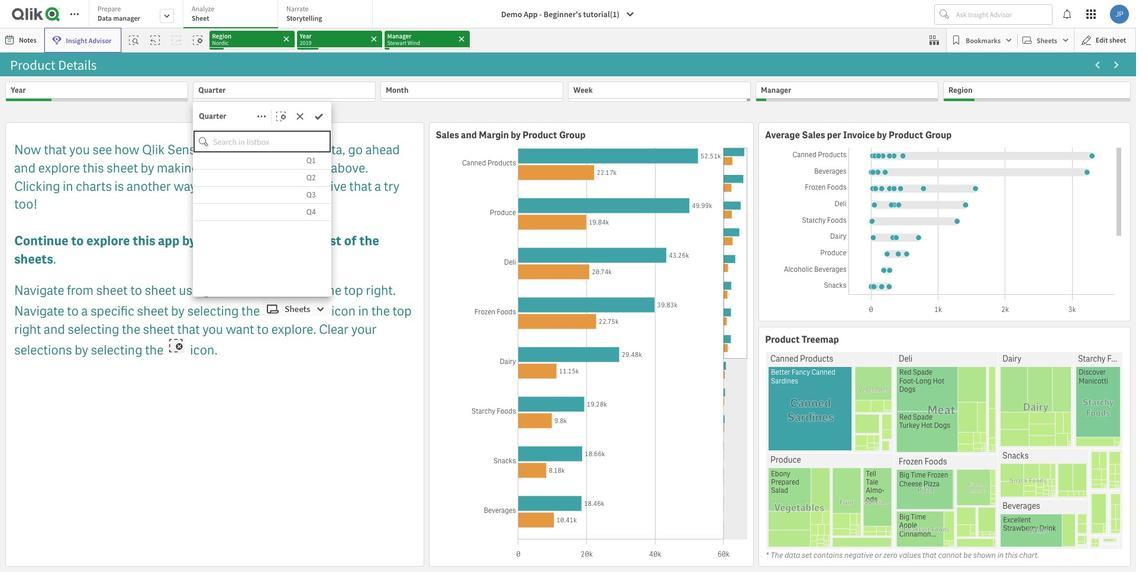 Task type: locate. For each thing, give the bounding box(es) containing it.
and right right at the left of the page
[[44, 321, 65, 338]]

and inside application
[[461, 129, 477, 142]]

that right now
[[44, 142, 67, 159]]

1 horizontal spatial this
[[133, 233, 155, 250]]

that up 'icon.'
[[177, 321, 200, 338]]

month
[[386, 85, 409, 95]]

1 vertical spatial selections
[[246, 178, 304, 195]]

1 navigate from the top
[[14, 282, 64, 300]]

above.
[[331, 160, 368, 177]]

1 vertical spatial top
[[393, 303, 412, 320]]

group down 'region'
[[926, 129, 952, 142]]

quarter
[[198, 85, 226, 95], [199, 111, 226, 121]]

0 vertical spatial quarter
[[198, 85, 226, 95]]

that inside icon in the top right and selecting the sheet that you want to explore.
[[177, 321, 200, 338]]

0 vertical spatial of
[[276, 142, 287, 159]]

of right all
[[276, 142, 287, 159]]

0 vertical spatial navigate
[[14, 282, 64, 300]]

right.
[[366, 282, 396, 300]]

0 vertical spatial this
[[83, 160, 104, 177]]

your inside now that you see how qlik sense connects all of your data, go ahead and explore this sheet by making selections in the filters above. clicking in charts is another way to make selections so give that a try too!
[[289, 142, 315, 159]]

quarter down quarter element
[[199, 111, 226, 121]]

the
[[275, 160, 294, 177], [296, 233, 316, 250], [359, 233, 379, 250], [213, 282, 231, 300], [323, 282, 341, 300], [241, 303, 260, 320], [371, 303, 390, 320], [122, 321, 140, 338], [145, 342, 164, 360]]

and inside icon in the top right and selecting the sheet that you want to explore.
[[44, 321, 65, 338]]

navigate
[[14, 282, 64, 300], [14, 303, 64, 320]]

of inside continue to explore this app by interacting with the rest of the sheets
[[344, 233, 357, 250]]

continue to explore this app by interacting with the rest of the sheets
[[14, 233, 379, 268]]

navigate from sheet to sheet using the
[[14, 282, 234, 300]]

explore up clicking
[[38, 160, 80, 177]]

way
[[174, 178, 196, 195]]

2 sales from the left
[[802, 129, 825, 142]]

selections inside clear your selections by selecting the
[[14, 342, 72, 360]]

search results filter region
[[194, 131, 331, 298]]

sheet
[[1110, 36, 1126, 44], [107, 160, 138, 177], [96, 282, 128, 300], [145, 282, 176, 300], [137, 303, 169, 320], [143, 321, 174, 338]]

want
[[226, 321, 254, 338]]

2 vertical spatial selecting
[[91, 342, 142, 360]]

0 horizontal spatial your
[[289, 142, 315, 159]]

sales left per
[[802, 129, 825, 142]]

q3
[[306, 191, 316, 200]]

demo app - beginner's tutorial(1) button
[[494, 5, 642, 24]]

you up 'icon.'
[[203, 321, 223, 338]]

in right icon
[[358, 303, 369, 320]]

1 horizontal spatial and
[[44, 321, 65, 338]]

your up filters
[[289, 142, 315, 159]]

2 vertical spatial selections
[[14, 342, 72, 360]]

product right invoice
[[889, 129, 924, 142]]

the
[[771, 551, 783, 561]]

1 horizontal spatial a
[[375, 178, 381, 195]]

of
[[276, 142, 287, 159], [344, 233, 357, 250]]

sales left "margin"
[[436, 129, 459, 142]]

this up charts
[[83, 160, 104, 177]]

top down right. at the left of the page
[[393, 303, 412, 320]]

q4
[[306, 208, 316, 217]]

by inside clear your selections by selecting the
[[75, 342, 88, 360]]

0 horizontal spatial this
[[83, 160, 104, 177]]

prepare
[[98, 4, 121, 13]]

navigate inside in the top right. navigate to a specific sheet by selecting the
[[14, 303, 64, 320]]

to
[[199, 178, 211, 195], [71, 233, 84, 250], [130, 282, 142, 300], [67, 303, 79, 320], [257, 321, 269, 338]]

0 vertical spatial selecting
[[187, 303, 239, 320]]

clear your selections by selecting the
[[14, 321, 377, 360]]

1 vertical spatial selecting
[[68, 321, 119, 338]]

to down the 'from'
[[67, 303, 79, 320]]

0 horizontal spatial top
[[344, 282, 363, 300]]

be
[[963, 551, 972, 561]]

in right shown
[[997, 551, 1004, 561]]

now that you see how qlik sense connects all of your data, go ahead and explore this sheet by making selections in the filters above. clicking in charts is another way to make selections so give that a try too!
[[14, 142, 400, 213]]

1 vertical spatial this
[[133, 233, 155, 250]]

group inside application
[[559, 129, 586, 142]]

the left 'icon.'
[[145, 342, 164, 360]]

bookmarks
[[966, 36, 1001, 45]]

app
[[524, 9, 538, 20]]

and left "margin"
[[461, 129, 477, 142]]

and inside now that you see how qlik sense connects all of your data, go ahead and explore this sheet by making selections in the filters above. clicking in charts is another way to make selections so give that a try too!
[[14, 160, 36, 177]]

selections
[[202, 160, 259, 177], [246, 178, 304, 195], [14, 342, 72, 360]]

the down specific
[[122, 321, 140, 338]]

you left the see
[[69, 142, 90, 159]]

the down right. at the left of the page
[[371, 303, 390, 320]]

your
[[289, 142, 315, 159], [351, 321, 377, 338]]

1 vertical spatial of
[[344, 233, 357, 250]]

1 horizontal spatial your
[[351, 321, 377, 338]]

2 group from the left
[[926, 129, 952, 142]]

is
[[115, 178, 124, 195]]

that right values
[[922, 551, 937, 561]]

-
[[540, 9, 542, 20]]

0 horizontal spatial and
[[14, 160, 36, 177]]

that down above. at the left of page
[[349, 178, 372, 195]]

quarter down clear all selections icon
[[198, 85, 226, 95]]

top up icon
[[344, 282, 363, 300]]

step back image
[[151, 36, 160, 45]]

and down now
[[14, 160, 36, 177]]

this inside now that you see how qlik sense connects all of your data, go ahead and explore this sheet by making selections in the filters above. clicking in charts is another way to make selections so give that a try too!
[[83, 160, 104, 177]]

q1
[[306, 156, 316, 166]]

of right "rest"
[[344, 233, 357, 250]]

0 vertical spatial explore
[[38, 160, 80, 177]]

your down icon
[[351, 321, 377, 338]]

top inside icon in the top right and selecting the sheet that you want to explore.
[[393, 303, 412, 320]]

selecting
[[187, 303, 239, 320], [68, 321, 119, 338], [91, 342, 142, 360]]

that
[[44, 142, 67, 159], [349, 178, 372, 195], [177, 321, 200, 338], [922, 551, 937, 561]]

product right "margin"
[[523, 129, 557, 142]]

1 vertical spatial a
[[81, 303, 88, 320]]

see
[[92, 142, 112, 159]]

1 vertical spatial and
[[14, 160, 36, 177]]

0 vertical spatial your
[[289, 142, 315, 159]]

and
[[461, 129, 477, 142], [14, 160, 36, 177], [44, 321, 65, 338]]

navigate up right at the left of the page
[[14, 303, 64, 320]]

that inside application
[[922, 551, 937, 561]]

a inside now that you see how qlik sense connects all of your data, go ahead and explore this sheet by making selections in the filters above. clicking in charts is another way to make selections so give that a try too!
[[375, 178, 381, 195]]

demo
[[501, 9, 522, 20]]

2 horizontal spatial this
[[1005, 551, 1018, 561]]

group
[[559, 129, 586, 142], [926, 129, 952, 142]]

chart.
[[1019, 551, 1039, 561]]

group down 'week' element
[[559, 129, 586, 142]]

q4 optional. 4 of 5 row
[[194, 204, 331, 221]]

quarter element
[[198, 85, 226, 95]]

to right continue
[[71, 233, 84, 250]]

region element
[[949, 85, 973, 95]]

to inside now that you see how qlik sense connects all of your data, go ahead and explore this sheet by making selections in the filters above. clicking in charts is another way to make selections so give that a try too!
[[199, 178, 211, 195]]

1 sales from the left
[[436, 129, 459, 142]]

in
[[262, 160, 272, 177], [63, 178, 73, 195], [310, 282, 320, 300], [358, 303, 369, 320], [997, 551, 1004, 561]]

1 horizontal spatial you
[[203, 321, 223, 338]]

this
[[83, 160, 104, 177], [133, 233, 155, 250], [1005, 551, 1018, 561]]

product inside average sales per invoice by product group application
[[889, 129, 924, 142]]

this left "app"
[[133, 233, 155, 250]]

1 horizontal spatial product
[[766, 334, 800, 346]]

a
[[375, 178, 381, 195], [81, 303, 88, 320]]

analyze
[[192, 4, 215, 13]]

top
[[344, 282, 363, 300], [393, 303, 412, 320]]

edit sheet button
[[1074, 28, 1136, 53]]

2 horizontal spatial and
[[461, 129, 477, 142]]

0 horizontal spatial product
[[523, 129, 557, 142]]

cannot
[[938, 551, 962, 561]]

selections down "connects"
[[202, 160, 259, 177]]

sheet inside icon in the top right and selecting the sheet that you want to explore.
[[143, 321, 174, 338]]

product
[[523, 129, 557, 142], [889, 129, 924, 142], [766, 334, 800, 346]]

in right "icons"
[[310, 282, 320, 300]]

1 vertical spatial you
[[203, 321, 223, 338]]

zero
[[883, 551, 897, 561]]

this left chart.
[[1005, 551, 1018, 561]]

2 horizontal spatial product
[[889, 129, 924, 142]]

sheets
[[1037, 36, 1058, 45]]

the left "rest"
[[296, 233, 316, 250]]

shown
[[973, 551, 996, 561]]

average sales per invoice by product group application
[[759, 123, 1131, 322]]

tab list
[[89, 0, 377, 30]]

a left the try
[[375, 178, 381, 195]]

0 horizontal spatial explore
[[38, 160, 80, 177]]

1 vertical spatial your
[[351, 321, 377, 338]]

in inside application
[[997, 551, 1004, 561]]

the left q1
[[275, 160, 294, 177]]

q2 optional. 2 of 5 row
[[194, 170, 331, 187]]

0 vertical spatial a
[[375, 178, 381, 195]]

selections down q1 optional. 1 of 5 'row'
[[246, 178, 304, 195]]

invoice
[[843, 129, 875, 142]]

connects
[[205, 142, 258, 159]]

0 vertical spatial and
[[461, 129, 477, 142]]

prepare data manager
[[98, 4, 140, 22]]

1 horizontal spatial explore
[[86, 233, 130, 250]]

0 horizontal spatial you
[[69, 142, 90, 159]]

application
[[0, 0, 1136, 573], [5, 123, 425, 568]]

in left charts
[[63, 178, 73, 195]]

the inside clear your selections by selecting the
[[145, 342, 164, 360]]

manager
[[113, 14, 140, 22]]

specific
[[90, 303, 134, 320]]

0 vertical spatial top
[[344, 282, 363, 300]]

0 vertical spatial selections
[[202, 160, 259, 177]]

1 vertical spatial quarter
[[199, 111, 226, 121]]

2 vertical spatial and
[[44, 321, 65, 338]]

by inside continue to explore this app by interacting with the rest of the sheets
[[182, 233, 196, 250]]

by inside average sales per invoice by product group application
[[877, 129, 887, 142]]

the up icon
[[323, 282, 341, 300]]

you
[[69, 142, 90, 159], [203, 321, 223, 338]]

you inside icon in the top right and selecting the sheet that you want to explore.
[[203, 321, 223, 338]]

to right way
[[199, 178, 211, 195]]

0 vertical spatial you
[[69, 142, 90, 159]]

manager element
[[761, 85, 792, 95]]

2 navigate from the top
[[14, 303, 64, 320]]

explore up navigate from sheet to sheet using the
[[86, 233, 130, 250]]

0 horizontal spatial group
[[559, 129, 586, 142]]

icon.
[[190, 342, 218, 360]]

sheet inside now that you see how qlik sense connects all of your data, go ahead and explore this sheet by making selections in the filters above. clicking in charts is another way to make selections so give that a try too!
[[107, 160, 138, 177]]

of inside now that you see how qlik sense connects all of your data, go ahead and explore this sheet by making selections in the filters above. clicking in charts is another way to make selections so give that a try too!
[[276, 142, 287, 159]]

a down the 'from'
[[81, 303, 88, 320]]

sales inside application
[[436, 129, 459, 142]]

q2
[[306, 173, 316, 183]]

The following search field filters results below as you type text field
[[213, 131, 331, 153]]

product treemap
[[766, 334, 839, 346]]

right
[[14, 321, 41, 338]]

sales
[[436, 129, 459, 142], [802, 129, 825, 142]]

notes
[[19, 36, 36, 44]]

2 vertical spatial this
[[1005, 551, 1018, 561]]

1 horizontal spatial of
[[344, 233, 357, 250]]

the inside now that you see how qlik sense connects all of your data, go ahead and explore this sheet by making selections in the filters above. clicking in charts is another way to make selections so give that a try too!
[[275, 160, 294, 177]]

try
[[384, 178, 400, 195]]

1 horizontal spatial sales
[[802, 129, 825, 142]]

navigate down sheets
[[14, 282, 64, 300]]

from
[[67, 282, 94, 300]]

product left treemap
[[766, 334, 800, 346]]

1 vertical spatial navigate
[[14, 303, 64, 320]]

now
[[14, 142, 41, 159]]

1 horizontal spatial group
[[926, 129, 952, 142]]

negative
[[844, 551, 873, 561]]

top inside in the top right. navigate to a specific sheet by selecting the
[[344, 282, 363, 300]]

by
[[511, 129, 521, 142], [877, 129, 887, 142], [141, 160, 154, 177], [182, 233, 196, 250], [171, 303, 185, 320], [75, 342, 88, 360]]

clear all selections image
[[193, 36, 203, 45]]

to right 'want'
[[257, 321, 269, 338]]

1 group from the left
[[559, 129, 586, 142]]

1 horizontal spatial top
[[393, 303, 412, 320]]

to inside in the top right. navigate to a specific sheet by selecting the
[[67, 303, 79, 320]]

in the top right. navigate to a specific sheet by selecting the
[[14, 282, 396, 320]]

data
[[784, 551, 800, 561]]

0 horizontal spatial a
[[81, 303, 88, 320]]

0 horizontal spatial of
[[276, 142, 287, 159]]

selections down right at the left of the page
[[14, 342, 72, 360]]

this inside application
[[1005, 551, 1018, 561]]

1 vertical spatial explore
[[86, 233, 130, 250]]

0 horizontal spatial sales
[[436, 129, 459, 142]]



Task type: describe. For each thing, give the bounding box(es) containing it.
in inside icon in the top right and selecting the sheet that you want to explore.
[[358, 303, 369, 320]]

selecting inside clear your selections by selecting the
[[91, 342, 142, 360]]

or
[[875, 551, 882, 561]]

product inside sales and margin by product group application
[[523, 129, 557, 142]]

tab list containing prepare
[[89, 0, 377, 30]]

so
[[307, 178, 321, 195]]

average sales per invoice by product group
[[766, 129, 952, 142]]

using
[[179, 282, 210, 300]]

to inside continue to explore this app by interacting with the rest of the sheets
[[71, 233, 84, 250]]

* the data set contains negative or zero values that cannot be shown in this chart.
[[766, 551, 1039, 561]]

sense
[[168, 142, 202, 159]]

qlik
[[142, 142, 165, 159]]

this inside continue to explore this app by interacting with the rest of the sheets
[[133, 233, 155, 250]]

a inside in the top right. navigate to a specific sheet by selecting the
[[81, 303, 88, 320]]

icons
[[277, 282, 307, 300]]

to inside icon in the top right and selecting the sheet that you want to explore.
[[257, 321, 269, 338]]

clear
[[319, 321, 349, 338]]

in down all
[[262, 160, 272, 177]]

year
[[11, 85, 26, 95]]

icon in the top right and selecting the sheet that you want to explore.
[[14, 303, 412, 338]]

another
[[127, 178, 171, 195]]

sales and margin by product group
[[436, 129, 586, 142]]

give
[[323, 178, 347, 195]]

by inside in the top right. navigate to a specific sheet by selecting the
[[171, 303, 185, 320]]

selections tool image
[[930, 36, 939, 45]]

make
[[213, 178, 244, 195]]

q3 optional. 3 of 5 row
[[194, 187, 331, 204]]

data,
[[317, 142, 346, 159]]

to up specific
[[130, 282, 142, 300]]

the right "rest"
[[359, 233, 379, 250]]

edit
[[1096, 36, 1108, 44]]

sheets
[[14, 251, 53, 268]]

month element
[[386, 85, 409, 95]]

next sheet: customer details image
[[1112, 60, 1122, 70]]

beginner's
[[544, 9, 582, 20]]

region
[[949, 85, 973, 95]]

average
[[766, 129, 800, 142]]

treemap
[[802, 334, 839, 346]]

product inside product treemap * the data set contains negative or zero values that cannot be shown in this chart. application
[[766, 334, 800, 346]]

data
[[98, 14, 112, 22]]

sales and margin by product group application
[[429, 123, 754, 568]]

you inside now that you see how qlik sense connects all of your data, go ahead and explore this sheet by making selections in the filters above. clicking in charts is another way to make selections so give that a try too!
[[69, 142, 90, 159]]

filters
[[296, 160, 328, 177]]

icon
[[331, 303, 356, 320]]

the up 'want'
[[241, 303, 260, 320]]

the right the using
[[213, 282, 231, 300]]

interacting
[[199, 233, 264, 250]]

q1 optional. 1 of 5 row
[[194, 153, 331, 170]]

.
[[53, 251, 56, 268]]

sheet inside button
[[1110, 36, 1126, 44]]

group inside application
[[926, 129, 952, 142]]

too!
[[14, 196, 37, 213]]

contains
[[813, 551, 843, 561]]

narrate storytelling
[[286, 4, 322, 22]]

in inside in the top right. navigate to a specific sheet by selecting the
[[310, 282, 320, 300]]

product treemap * the data set contains negative or zero values that cannot be shown in this chart. application
[[759, 327, 1131, 568]]

sales inside application
[[802, 129, 825, 142]]

per
[[827, 129, 842, 142]]

tutorial(1)
[[583, 9, 620, 20]]

notes button
[[2, 31, 41, 50]]

narrate
[[286, 4, 309, 13]]

sheets button
[[1020, 31, 1072, 50]]

margin
[[479, 129, 509, 142]]

all
[[260, 142, 273, 159]]

year element
[[11, 85, 26, 95]]

how
[[115, 142, 140, 159]]

app
[[158, 233, 180, 250]]

selecting inside icon in the top right and selecting the sheet that you want to explore.
[[68, 321, 119, 338]]

previous sheet: experience the power of qlik sense image
[[1093, 60, 1103, 70]]

set
[[802, 551, 812, 561]]

*
[[766, 551, 769, 561]]

bookmarks button
[[950, 31, 1015, 50]]

sheet
[[192, 14, 209, 22]]

selecting inside in the top right. navigate to a specific sheet by selecting the
[[187, 303, 239, 320]]

Ask Insight Advisor text field
[[954, 5, 1052, 24]]

charts
[[76, 178, 112, 195]]

ahead
[[366, 142, 400, 159]]

edit sheet
[[1096, 36, 1126, 44]]

week
[[574, 85, 593, 95]]

clicking
[[14, 178, 60, 195]]

storytelling
[[286, 14, 322, 22]]

rest
[[318, 233, 342, 250]]

values
[[899, 551, 921, 561]]

making
[[157, 160, 199, 177]]

explore inside continue to explore this app by interacting with the rest of the sheets
[[86, 233, 130, 250]]

explore inside now that you see how qlik sense connects all of your data, go ahead and explore this sheet by making selections in the filters above. clicking in charts is another way to make selections so give that a try too!
[[38, 160, 80, 177]]

analyze sheet
[[192, 4, 215, 22]]

week element
[[574, 85, 593, 95]]

manager
[[761, 85, 792, 95]]

go
[[348, 142, 363, 159]]

with
[[266, 233, 293, 250]]

demo app - beginner's tutorial(1)
[[501, 9, 620, 20]]

continue
[[14, 233, 68, 250]]

by inside now that you see how qlik sense connects all of your data, go ahead and explore this sheet by making selections in the filters above. clicking in charts is another way to make selections so give that a try too!
[[141, 160, 154, 177]]

your inside clear your selections by selecting the
[[351, 321, 377, 338]]

sheet inside in the top right. navigate to a specific sheet by selecting the
[[137, 303, 169, 320]]

explore.
[[271, 321, 316, 338]]

by inside sales and margin by product group application
[[511, 129, 521, 142]]



Task type: vqa. For each thing, say whether or not it's contained in the screenshot.
the step-
no



